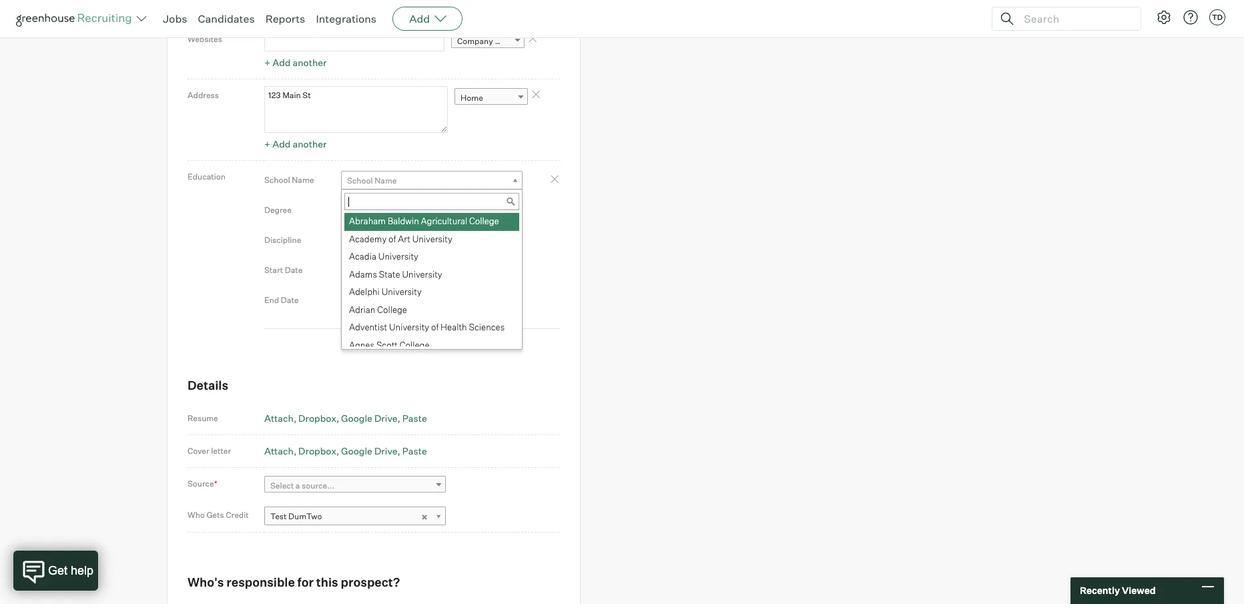 Task type: describe. For each thing, give the bounding box(es) containing it.
a
[[296, 481, 300, 491]]

who gets credit
[[188, 510, 249, 520]]

website
[[495, 36, 526, 46]]

test
[[270, 511, 287, 521]]

adrian college option
[[345, 302, 520, 319]]

details
[[188, 378, 228, 393]]

td button
[[1210, 9, 1226, 25]]

scott
[[377, 340, 398, 350]]

company
[[457, 36, 493, 46]]

configure image
[[1157, 9, 1173, 25]]

paste link for resume
[[402, 413, 427, 424]]

academy of art university option
[[345, 231, 520, 249]]

prospect?
[[341, 575, 400, 590]]

mm text field for start date
[[341, 260, 375, 281]]

list box containing abraham baldwin agricultural college
[[342, 213, 520, 355]]

select
[[270, 481, 294, 491]]

recently viewed
[[1080, 585, 1156, 596]]

credit
[[226, 510, 249, 520]]

0 horizontal spatial school name
[[264, 175, 314, 185]]

home link
[[455, 88, 528, 107]]

drive for cover letter
[[375, 445, 398, 457]]

0 horizontal spatial discipline
[[264, 235, 301, 245]]

reports
[[266, 12, 305, 25]]

adrian college
[[349, 304, 407, 315]]

end
[[264, 295, 279, 305]]

source
[[188, 479, 214, 489]]

websites
[[188, 34, 222, 44]]

acadia university
[[349, 251, 419, 262]]

college inside adrian college option
[[377, 304, 407, 315]]

+ add another for websites
[[264, 57, 327, 68]]

YYYY text field
[[377, 290, 417, 311]]

YYYY text field
[[377, 260, 417, 281]]

0 horizontal spatial school
[[264, 175, 290, 185]]

cover
[[188, 446, 209, 456]]

state
[[379, 269, 400, 280]]

1 horizontal spatial degree
[[347, 206, 375, 216]]

select a source...
[[270, 481, 335, 491]]

source...
[[302, 481, 335, 491]]

company website
[[457, 36, 526, 46]]

gets
[[207, 510, 224, 520]]

agnes scott college option
[[345, 337, 520, 355]]

college inside abraham baldwin agricultural college option
[[469, 216, 499, 227]]

+ add another link for address
[[264, 139, 327, 150]]

source *
[[188, 479, 217, 489]]

company website link
[[451, 32, 526, 51]]

greenhouse recruiting image
[[16, 11, 136, 27]]

paste for cover letter
[[402, 445, 427, 457]]

abraham
[[349, 216, 386, 227]]

mm text field for end date
[[341, 290, 375, 311]]

start date
[[264, 265, 303, 275]]

paste for resume
[[402, 413, 427, 424]]

+ add another for address
[[264, 139, 327, 150]]

academy
[[349, 234, 387, 244]]

date for start date
[[285, 265, 303, 275]]

reports link
[[266, 12, 305, 25]]

abraham baldwin agricultural college
[[349, 216, 499, 227]]

google drive link for cover letter
[[341, 445, 401, 457]]

agricultural
[[421, 216, 468, 227]]

integrations link
[[316, 12, 377, 25]]

1 horizontal spatial of
[[431, 322, 439, 333]]

adelphi
[[349, 287, 380, 297]]

discipline link
[[341, 231, 523, 251]]

attach dropbox google drive paste for cover letter
[[264, 445, 427, 457]]

degree link
[[341, 201, 523, 221]]

adventist
[[349, 322, 387, 333]]

dumtwo
[[289, 511, 322, 521]]

responsible
[[227, 575, 295, 590]]

candidates link
[[198, 12, 255, 25]]

+ add another link for websites
[[264, 57, 327, 68]]

address
[[188, 90, 219, 100]]

adelphi university option
[[345, 284, 520, 302]]

date for end date
[[281, 295, 299, 305]]

academy of art university
[[349, 234, 453, 244]]

who's
[[188, 575, 224, 590]]

attach for resume
[[264, 413, 294, 424]]

end date
[[264, 295, 299, 305]]

university for acadia
[[379, 251, 419, 262]]



Task type: locate. For each thing, give the bounding box(es) containing it.
of left art
[[389, 234, 396, 244]]

1 google drive link from the top
[[341, 413, 401, 424]]

1 dropbox link from the top
[[299, 413, 339, 424]]

1 vertical spatial college
[[377, 304, 407, 315]]

0 vertical spatial dropbox link
[[299, 413, 339, 424]]

another inside websites element
[[293, 57, 327, 68]]

0 horizontal spatial of
[[389, 234, 396, 244]]

+
[[264, 57, 271, 68], [264, 139, 271, 150]]

another for websites
[[293, 57, 327, 68]]

1 vertical spatial attach
[[264, 445, 294, 457]]

school name link
[[341, 171, 523, 191]]

university for adventist
[[389, 322, 429, 333]]

attach link for resume
[[264, 413, 297, 424]]

google for resume
[[341, 413, 373, 424]]

acadia
[[349, 251, 377, 262]]

2 attach from the top
[[264, 445, 294, 457]]

0 vertical spatial add
[[409, 12, 430, 25]]

google for cover letter
[[341, 445, 373, 457]]

add
[[409, 12, 430, 25], [273, 57, 291, 68], [273, 139, 291, 150]]

1 vertical spatial paste
[[402, 445, 427, 457]]

0 horizontal spatial name
[[292, 175, 314, 185]]

attach
[[264, 413, 294, 424], [264, 445, 294, 457]]

1 drive from the top
[[375, 413, 398, 424]]

2 google from the top
[[341, 445, 373, 457]]

0 vertical spatial college
[[469, 216, 499, 227]]

0 vertical spatial + add another link
[[264, 57, 327, 68]]

sciences
[[469, 322, 505, 333]]

0 vertical spatial drive
[[375, 413, 398, 424]]

viewed
[[1122, 585, 1156, 596]]

adams
[[349, 269, 377, 280]]

2 + add another from the top
[[264, 139, 327, 150]]

1 vertical spatial attach link
[[264, 445, 297, 457]]

attach dropbox google drive paste
[[264, 413, 427, 424], [264, 445, 427, 457]]

university for adelphi
[[382, 287, 422, 297]]

0 vertical spatial google
[[341, 413, 373, 424]]

*
[[214, 479, 217, 489]]

0 vertical spatial + add another
[[264, 57, 327, 68]]

0 vertical spatial attach link
[[264, 413, 297, 424]]

2 vertical spatial college
[[400, 340, 430, 350]]

name
[[292, 175, 314, 185], [375, 176, 397, 186]]

dropbox for resume
[[299, 413, 337, 424]]

add for home
[[273, 139, 291, 150]]

dropbox link
[[299, 413, 339, 424], [299, 445, 339, 457]]

1 vertical spatial google
[[341, 445, 373, 457]]

college right agricultural
[[469, 216, 499, 227]]

another for address
[[293, 139, 327, 150]]

degree
[[264, 205, 292, 215], [347, 206, 375, 216]]

2 + add another link from the top
[[264, 139, 327, 150]]

select a source... link
[[264, 476, 446, 496]]

paste link for cover letter
[[402, 445, 427, 457]]

1 vertical spatial drive
[[375, 445, 398, 457]]

2 vertical spatial add
[[273, 139, 291, 150]]

MM text field
[[341, 260, 375, 281], [341, 290, 375, 311]]

university
[[412, 234, 453, 244], [379, 251, 419, 262], [402, 269, 442, 280], [382, 287, 422, 297], [389, 322, 429, 333]]

0 vertical spatial date
[[285, 265, 303, 275]]

health
[[441, 322, 467, 333]]

+ for address
[[264, 139, 271, 150]]

letter
[[211, 446, 231, 456]]

dropbox link for resume
[[299, 413, 339, 424]]

college down adelphi university
[[377, 304, 407, 315]]

2 mm text field from the top
[[341, 290, 375, 311]]

college down 'adventist university of health sciences'
[[400, 340, 430, 350]]

drive
[[375, 413, 398, 424], [375, 445, 398, 457]]

+ inside websites element
[[264, 57, 271, 68]]

university down acadia university option
[[402, 269, 442, 280]]

0 vertical spatial attach
[[264, 413, 294, 424]]

1 horizontal spatial school
[[347, 176, 373, 186]]

adventist university of health sciences
[[349, 322, 505, 333]]

0 vertical spatial dropbox
[[299, 413, 337, 424]]

2 attach link from the top
[[264, 445, 297, 457]]

0 vertical spatial attach dropbox google drive paste
[[264, 413, 427, 424]]

art
[[398, 234, 411, 244]]

1 horizontal spatial school name
[[347, 176, 397, 186]]

adelphi university
[[349, 287, 422, 297]]

date right end
[[281, 295, 299, 305]]

1 vertical spatial dropbox
[[299, 445, 337, 457]]

adrian
[[349, 304, 376, 315]]

2 drive from the top
[[375, 445, 398, 457]]

jobs
[[163, 12, 187, 25]]

agnes
[[349, 340, 375, 350]]

1 vertical spatial of
[[431, 322, 439, 333]]

list box
[[342, 213, 520, 355]]

1 + from the top
[[264, 57, 271, 68]]

1 vertical spatial date
[[281, 295, 299, 305]]

1 vertical spatial add
[[273, 57, 291, 68]]

add button
[[393, 7, 463, 31]]

1 vertical spatial another
[[293, 139, 327, 150]]

another
[[293, 57, 327, 68], [293, 139, 327, 150]]

2 attach dropbox google drive paste from the top
[[264, 445, 427, 457]]

university down academy of art university
[[379, 251, 419, 262]]

2 another from the top
[[293, 139, 327, 150]]

university down adams state university at the top left
[[382, 287, 422, 297]]

add inside websites element
[[273, 57, 291, 68]]

attach dropbox google drive paste for resume
[[264, 413, 427, 424]]

drive for resume
[[375, 413, 398, 424]]

add for company website
[[273, 57, 291, 68]]

of down adrian college option
[[431, 322, 439, 333]]

test dumtwo link
[[264, 507, 446, 526]]

td button
[[1207, 7, 1229, 28]]

1 attach from the top
[[264, 413, 294, 424]]

baldwin
[[388, 216, 419, 227]]

education
[[188, 172, 226, 182]]

1 + add another link from the top
[[264, 57, 327, 68]]

2 paste link from the top
[[402, 445, 427, 457]]

1 horizontal spatial name
[[375, 176, 397, 186]]

None text field
[[264, 0, 445, 16], [264, 30, 445, 52], [264, 86, 448, 133], [345, 193, 520, 211], [264, 0, 445, 16], [264, 30, 445, 52], [264, 86, 448, 133], [345, 193, 520, 211]]

start
[[264, 265, 283, 275]]

google drive link
[[341, 413, 401, 424], [341, 445, 401, 457]]

mm text field up adelphi
[[341, 260, 375, 281]]

0 horizontal spatial degree
[[264, 205, 292, 215]]

1 vertical spatial dropbox link
[[299, 445, 339, 457]]

1 vertical spatial +
[[264, 139, 271, 150]]

0 vertical spatial +
[[264, 57, 271, 68]]

1 vertical spatial google drive link
[[341, 445, 401, 457]]

college
[[469, 216, 499, 227], [377, 304, 407, 315], [400, 340, 430, 350]]

+ add another link
[[264, 57, 327, 68], [264, 139, 327, 150]]

for
[[298, 575, 314, 590]]

2 dropbox from the top
[[299, 445, 337, 457]]

1 vertical spatial attach dropbox google drive paste
[[264, 445, 427, 457]]

university up agnes scott college
[[389, 322, 429, 333]]

cover letter
[[188, 446, 231, 456]]

google
[[341, 413, 373, 424], [341, 445, 373, 457]]

dropbox for cover letter
[[299, 445, 337, 457]]

+ for websites
[[264, 57, 271, 68]]

integrations
[[316, 12, 377, 25]]

add inside popup button
[[409, 12, 430, 25]]

1 vertical spatial + add another link
[[264, 139, 327, 150]]

Search text field
[[1021, 9, 1129, 28]]

resume
[[188, 413, 218, 423]]

degree up academy in the left top of the page
[[347, 206, 375, 216]]

1 dropbox from the top
[[299, 413, 337, 424]]

recently
[[1080, 585, 1121, 596]]

1 horizontal spatial discipline
[[347, 236, 384, 246]]

this
[[316, 575, 338, 590]]

adams state university option
[[345, 266, 520, 284]]

0 vertical spatial paste link
[[402, 413, 427, 424]]

0 vertical spatial paste
[[402, 413, 427, 424]]

date right start
[[285, 265, 303, 275]]

college inside agnes scott college option
[[400, 340, 430, 350]]

degree up start
[[264, 205, 292, 215]]

1 attach dropbox google drive paste from the top
[[264, 413, 427, 424]]

1 vertical spatial paste link
[[402, 445, 427, 457]]

test dumtwo
[[270, 511, 322, 521]]

home
[[461, 93, 483, 103]]

abraham baldwin agricultural college option
[[345, 213, 520, 231]]

school name
[[264, 175, 314, 185], [347, 176, 397, 186]]

who
[[188, 510, 205, 520]]

date
[[285, 265, 303, 275], [281, 295, 299, 305]]

1 google from the top
[[341, 413, 373, 424]]

0 vertical spatial of
[[389, 234, 396, 244]]

mm text field down adams
[[341, 290, 375, 311]]

google drive link for resume
[[341, 413, 401, 424]]

1 paste from the top
[[402, 413, 427, 424]]

0 vertical spatial another
[[293, 57, 327, 68]]

who's responsible for this prospect?
[[188, 575, 400, 590]]

acadia university option
[[345, 249, 520, 266]]

2 dropbox link from the top
[[299, 445, 339, 457]]

jobs link
[[163, 12, 187, 25]]

attach for cover letter
[[264, 445, 294, 457]]

name inside school name link
[[375, 176, 397, 186]]

agnes scott college
[[349, 340, 430, 350]]

1 mm text field from the top
[[341, 260, 375, 281]]

university down abraham baldwin agricultural college option
[[412, 234, 453, 244]]

university inside option
[[382, 287, 422, 297]]

discipline up "start date"
[[264, 235, 301, 245]]

td
[[1213, 13, 1223, 22]]

discipline up acadia
[[347, 236, 384, 246]]

school
[[264, 175, 290, 185], [347, 176, 373, 186]]

1 + add another from the top
[[264, 57, 327, 68]]

candidates
[[198, 12, 255, 25]]

2 google drive link from the top
[[341, 445, 401, 457]]

adams state university
[[349, 269, 442, 280]]

1 paste link from the top
[[402, 413, 427, 424]]

paste
[[402, 413, 427, 424], [402, 445, 427, 457]]

+ add another inside websites element
[[264, 57, 327, 68]]

adventist university of health sciences option
[[345, 319, 520, 337]]

discipline
[[264, 235, 301, 245], [347, 236, 384, 246]]

2 paste from the top
[[402, 445, 427, 457]]

+ add another
[[264, 57, 327, 68], [264, 139, 327, 150]]

websites element
[[264, 30, 560, 72]]

0 vertical spatial google drive link
[[341, 413, 401, 424]]

paste link
[[402, 413, 427, 424], [402, 445, 427, 457]]

dropbox link for cover letter
[[299, 445, 339, 457]]

2 + from the top
[[264, 139, 271, 150]]

0 vertical spatial mm text field
[[341, 260, 375, 281]]

attach link
[[264, 413, 297, 424], [264, 445, 297, 457]]

1 attach link from the top
[[264, 413, 297, 424]]

1 vertical spatial mm text field
[[341, 290, 375, 311]]

1 another from the top
[[293, 57, 327, 68]]

1 vertical spatial + add another
[[264, 139, 327, 150]]

dropbox
[[299, 413, 337, 424], [299, 445, 337, 457]]

attach link for cover letter
[[264, 445, 297, 457]]



Task type: vqa. For each thing, say whether or not it's contained in the screenshot.
another within Websites element
yes



